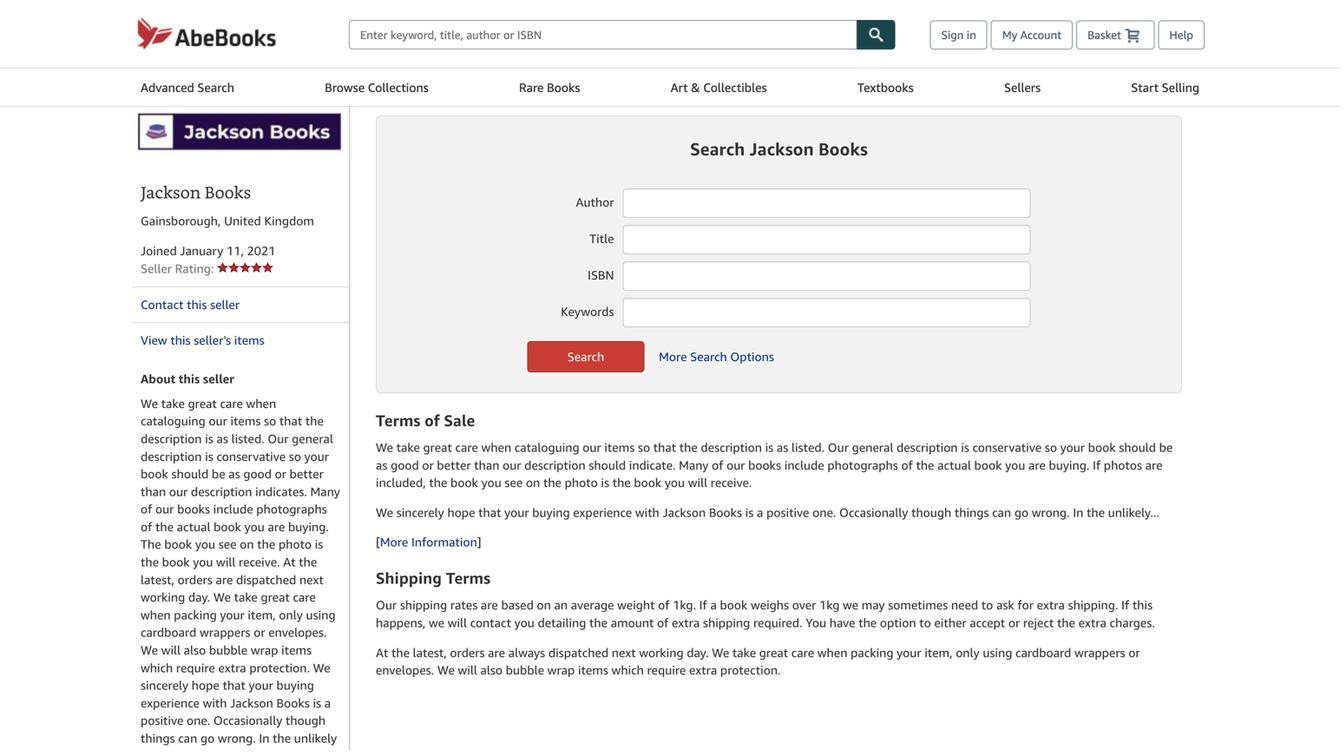 Task type: vqa. For each thing, say whether or not it's contained in the screenshot.
the left with
yes



Task type: locate. For each thing, give the bounding box(es) containing it.
that
[[279, 414, 302, 428], [653, 440, 676, 454], [478, 505, 501, 519], [223, 678, 246, 692], [175, 749, 197, 750]]

only
[[279, 608, 303, 622], [956, 645, 980, 660]]

extra
[[1037, 598, 1065, 612], [672, 615, 700, 630], [1079, 615, 1107, 630], [218, 660, 246, 675], [689, 663, 717, 677]]

if right 1kg. on the right of the page
[[699, 598, 707, 612]]

0 vertical spatial many
[[679, 458, 709, 472]]

accept
[[970, 615, 1005, 630]]

protection. inside we take great care when cataloguing our items so that the description is as listed. our general description is conservative so your book should be as good or better than our description indicates. many of our books include photographs of the actual book you are buying. the book you see on the photo is the book you will receive.   at the latest, orders are dispatched next working day. we take great care when packing your item, only using cardboard wrappers or envelopes. we will also bubble wrap items which require extra protection.  we sincerely hope that your buying experience with jackson books is a positive one. occasionally though things can go wrong. in the unlikely event that you a
[[249, 660, 310, 675]]

Enter keyword, title, author or ISBN search field
[[349, 20, 857, 49]]

1 vertical spatial also
[[480, 663, 503, 677]]

see inside we take great care when cataloguing our items so that the description is as listed. our general description is conservative so your book should be as good or better than our description should indicate. many of our books include photographs of the actual book you are buying. if photos are included, the book you see on the photo is the book you will receive.
[[505, 475, 523, 490]]

care inside at the latest, orders are always dispatched next working day. we take great care when packing your item, only using cardboard wrappers or envelopes. we will also bubble wrap items which require extra protection.
[[791, 645, 814, 660]]

1 vertical spatial can
[[178, 731, 197, 745]]

0 vertical spatial buying.
[[1049, 458, 1090, 472]]

good inside we take great care when cataloguing our items so that the description is as listed. our general description is conservative so your book should be as good or better than our description should indicate. many of our books include photographs of the actual book you are buying. if photos are included, the book you see on the photo is the book you will receive.
[[391, 458, 419, 472]]

listed. inside we take great care when cataloguing our items so that the description is as listed. our general description is conservative so your book should be as good or better than our description indicates. many of our books include photographs of the actual book you are buying. the book you see on the photo is the book you will receive.   at the latest, orders are dispatched next working day. we take great care when packing your item, only using cardboard wrappers or envelopes. we will also bubble wrap items which require extra protection.  we sincerely hope that your buying experience with jackson books is a positive one. occasionally though things can go wrong. in the unlikely event that you a
[[231, 431, 264, 446]]

better inside we take great care when cataloguing our items so that the description is as listed. our general description is conservative so your book should be as good or better than our description indicates. many of our books include photographs of the actual book you are buying. the book you see on the photo is the book you will receive.   at the latest, orders are dispatched next working day. we take great care when packing your item, only using cardboard wrappers or envelopes. we will also bubble wrap items which require extra protection.  we sincerely hope that your buying experience with jackson books is a positive one. occasionally though things can go wrong. in the unlikely event that you a
[[290, 467, 324, 481]]

your inside at the latest, orders are always dispatched next working day. we take great care when packing your item, only using cardboard wrappers or envelopes. we will also bubble wrap items which require extra protection.
[[897, 645, 921, 660]]

book inside our shipping rates are based on an average weight of 1kg. if a book weighs over 1kg we may sometimes need to ask for extra shipping. if this happens, we will contact you detailing the amount of extra shipping required. you have the option to either accept or reject the extra charges.
[[720, 598, 748, 612]]

the inside at the latest, orders are always dispatched next working day. we take great care when packing your item, only using cardboard wrappers or envelopes. we will also bubble wrap items which require extra protection.
[[392, 645, 410, 660]]

0 horizontal spatial receive.
[[239, 555, 280, 569]]

0 horizontal spatial require
[[176, 660, 215, 675]]

dispatched inside at the latest, orders are always dispatched next working day. we take great care when packing your item, only using cardboard wrappers or envelopes. we will also bubble wrap items which require extra protection.
[[548, 645, 609, 660]]

many inside we take great care when cataloguing our items so that the description is as listed. our general description is conservative so your book should be as good or better than our description indicates. many of our books include photographs of the actual book you are buying. the book you see on the photo is the book you will receive.   at the latest, orders are dispatched next working day. we take great care when packing your item, only using cardboard wrappers or envelopes. we will also bubble wrap items which require extra protection.  we sincerely hope that your buying experience with jackson books is a positive one. occasionally though things can go wrong. in the unlikely event that you a
[[310, 484, 340, 499]]

1 horizontal spatial than
[[474, 458, 500, 472]]

this for about
[[179, 371, 200, 386]]

ask
[[996, 598, 1015, 612]]

0 horizontal spatial one.
[[187, 713, 210, 728]]

we sincerely hope that your buying experience with jackson books is a positive one. occasionally though things can go wrong. in the unlikely...
[[376, 505, 1160, 519]]

0 horizontal spatial actual
[[177, 519, 210, 534]]

many right indicates.
[[310, 484, 340, 499]]

when inside at the latest, orders are always dispatched next working day. we take great care when packing your item, only using cardboard wrappers or envelopes. we will also bubble wrap items which require extra protection.
[[818, 645, 848, 660]]

0 horizontal spatial hope
[[192, 678, 219, 692]]

this
[[187, 297, 207, 311], [170, 333, 191, 347], [179, 371, 200, 386], [1133, 598, 1153, 612]]

than inside we take great care when cataloguing our items so that the description is as listed. our general description is conservative so your book should be as good or better than our description should indicate. many of our books include photographs of the actual book you are buying. if photos are included, the book you see on the photo is the book you will receive.
[[474, 458, 500, 472]]

using left happens,
[[306, 608, 336, 622]]

be for see
[[212, 467, 225, 481]]

0 vertical spatial envelopes.
[[268, 625, 327, 640]]

browse collections link
[[325, 69, 429, 103]]

wrong. left unlikely...
[[1032, 505, 1070, 519]]

1 vertical spatial many
[[310, 484, 340, 499]]

are
[[1029, 458, 1046, 472], [1146, 458, 1163, 472], [268, 519, 285, 534], [216, 572, 233, 587], [481, 598, 498, 612], [488, 645, 505, 660]]

shipping up at the latest, orders are always dispatched next working day. we take great care when packing your item, only using cardboard wrappers or envelopes. we will also bubble wrap items which require extra protection.
[[703, 615, 750, 630]]

seller down seller's
[[203, 371, 234, 386]]

be
[[1159, 440, 1173, 454], [212, 467, 225, 481]]

general inside we take great care when cataloguing our items so that the description is as listed. our general description is conservative so your book should be as good or better than our description should indicate. many of our books include photographs of the actual book you are buying. if photos are included, the book you see on the photo is the book you will receive.
[[852, 440, 894, 454]]

0 vertical spatial experience
[[573, 505, 632, 519]]

0 vertical spatial see
[[505, 475, 523, 490]]

your
[[1060, 440, 1085, 454], [304, 449, 329, 463], [504, 505, 529, 519], [220, 608, 245, 622], [897, 645, 921, 660], [249, 678, 273, 692]]

latest, down happens,
[[413, 645, 447, 660]]

0 horizontal spatial at
[[283, 555, 296, 569]]

author
[[576, 195, 614, 209]]

1 horizontal spatial see
[[505, 475, 523, 490]]

0 horizontal spatial only
[[279, 608, 303, 622]]

which
[[141, 660, 173, 675], [612, 663, 644, 677]]

happens,
[[376, 615, 426, 630]]

on inside our shipping rates are based on an average weight of 1kg. if a book weighs over 1kg we may sometimes need to ask for extra shipping. if this happens, we will contact you detailing the amount of extra shipping required. you have the option to either accept or reject the extra charges.
[[537, 598, 551, 612]]

our inside we take great care when cataloguing our items so that the description is as listed. our general description is conservative so your book should be as good or better than our description should indicate. many of our books include photographs of the actual book you are buying. if photos are included, the book you see on the photo is the book you will receive.
[[828, 440, 849, 454]]

0 vertical spatial item,
[[248, 608, 276, 622]]

1 vertical spatial item,
[[925, 645, 953, 660]]

1 horizontal spatial conservative
[[973, 440, 1042, 454]]

seller
[[141, 261, 172, 275]]

be inside we take great care when cataloguing our items so that the description is as listed. our general description is conservative so your book should be as good or better than our description should indicate. many of our books include photographs of the actual book you are buying. if photos are included, the book you see on the photo is the book you will receive.
[[1159, 440, 1173, 454]]

0 horizontal spatial next
[[299, 572, 324, 587]]

occasionally inside we take great care when cataloguing our items so that the description is as listed. our general description is conservative so your book should be as good or better than our description indicates. many of our books include photographs of the actual book you are buying. the book you see on the photo is the book you will receive.   at the latest, orders are dispatched next working day. we take great care when packing your item, only using cardboard wrappers or envelopes. we will also bubble wrap items which require extra protection.  we sincerely hope that your buying experience with jackson books is a positive one. occasionally though things can go wrong. in the unlikely event that you a
[[213, 713, 282, 728]]

next
[[299, 572, 324, 587], [612, 645, 636, 660]]

0 horizontal spatial wrappers
[[200, 625, 251, 640]]

your inside we take great care when cataloguing our items so that the description is as listed. our general description is conservative so your book should be as good or better than our description should indicate. many of our books include photographs of the actual book you are buying. if photos are included, the book you see on the photo is the book you will receive.
[[1060, 440, 1085, 454]]

1 vertical spatial cataloguing
[[515, 440, 580, 454]]

protection. up unlikely
[[249, 660, 310, 675]]

basket
[[1088, 28, 1122, 42]]

working down the
[[141, 590, 185, 604]]

photos
[[1104, 458, 1142, 472]]

1 horizontal spatial dispatched
[[548, 645, 609, 660]]

better down sale
[[437, 458, 471, 472]]

listed. inside we take great care when cataloguing our items so that the description is as listed. our general description is conservative so your book should be as good or better than our description should indicate. many of our books include photographs of the actual book you are buying. if photos are included, the book you see on the photo is the book you will receive.
[[792, 440, 825, 454]]

to down sometimes
[[919, 615, 931, 630]]

which down amount
[[612, 663, 644, 677]]

1 vertical spatial see
[[219, 537, 237, 551]]

cataloguing inside we take great care when cataloguing our items so that the description is as listed. our general description is conservative so your book should be as good or better than our description should indicate. many of our books include photographs of the actual book you are buying. if photos are included, the book you see on the photo is the book you will receive.
[[515, 440, 580, 454]]

listed. up we sincerely hope that your buying experience with jackson books is a positive one. occasionally though things can go wrong. in the unlikely...
[[792, 440, 825, 454]]

experience down indicate.
[[573, 505, 632, 519]]

about
[[141, 371, 175, 386]]

actual
[[938, 458, 971, 472], [177, 519, 210, 534]]

1 vertical spatial buying.
[[288, 519, 329, 534]]

a up unlikely
[[324, 696, 331, 710]]

than inside we take great care when cataloguing our items so that the description is as listed. our general description is conservative so your book should be as good or better than our description indicates. many of our books include photographs of the actual book you are buying. the book you see on the photo is the book you will receive.   at the latest, orders are dispatched next working day. we take great care when packing your item, only using cardboard wrappers or envelopes. we will also bubble wrap items which require extra protection.  we sincerely hope that your buying experience with jackson books is a positive one. occasionally though things can go wrong. in the unlikely event that you a
[[141, 484, 166, 499]]

better for photo
[[290, 467, 324, 481]]

None search field
[[349, 16, 930, 54], [527, 181, 1031, 379], [527, 181, 1031, 379]]

dispatched
[[236, 572, 296, 587], [548, 645, 609, 660]]

0 vertical spatial with
[[635, 505, 660, 519]]

1 vertical spatial a
[[710, 598, 717, 612]]

receive. down indicates.
[[239, 555, 280, 569]]

buying
[[532, 505, 570, 519], [277, 678, 314, 692]]

than down sale
[[474, 458, 500, 472]]

0 vertical spatial positive
[[767, 505, 809, 519]]

1 vertical spatial seller
[[203, 371, 234, 386]]

kingdom
[[264, 214, 314, 228]]

1 horizontal spatial item,
[[925, 645, 953, 660]]

or
[[422, 458, 434, 472], [275, 467, 286, 481], [1009, 615, 1020, 630], [254, 625, 265, 640], [1129, 645, 1140, 660]]

0 vertical spatial be
[[1159, 440, 1173, 454]]

than up the
[[141, 484, 166, 499]]

0 horizontal spatial better
[[290, 467, 324, 481]]

start selling
[[1131, 80, 1200, 95]]

0 horizontal spatial conservative
[[217, 449, 286, 463]]

sincerely up event at the bottom of the page
[[141, 678, 188, 692]]

1 horizontal spatial occasionally
[[839, 505, 908, 519]]

a right 1kg. on the right of the page
[[710, 598, 717, 612]]

latest,
[[141, 572, 175, 587], [413, 645, 447, 660]]

using down accept
[[983, 645, 1012, 660]]

help
[[1170, 28, 1194, 42]]

are inside at the latest, orders are always dispatched next working day. we take great care when packing your item, only using cardboard wrappers or envelopes. we will also bubble wrap items which require extra protection.
[[488, 645, 505, 660]]

1 horizontal spatial wrappers
[[1075, 645, 1126, 660]]

this right about
[[179, 371, 200, 386]]

than
[[474, 458, 500, 472], [141, 484, 166, 499]]

if left photos
[[1093, 458, 1101, 472]]

1 vertical spatial in
[[259, 731, 269, 745]]

our
[[209, 414, 227, 428], [583, 440, 601, 454], [503, 458, 521, 472], [727, 458, 745, 472], [169, 484, 188, 499], [155, 502, 174, 516]]

take
[[161, 396, 185, 410], [396, 440, 420, 454], [234, 590, 258, 604], [733, 645, 756, 660]]

need
[[951, 598, 978, 612]]

0 horizontal spatial things
[[141, 731, 175, 745]]

buying. inside we take great care when cataloguing our items so that the description is as listed. our general description is conservative so your book should be as good or better than our description should indicate. many of our books include photographs of the actual book you are buying. if photos are included, the book you see on the photo is the book you will receive.
[[1049, 458, 1090, 472]]

be inside we take great care when cataloguing our items so that the description is as listed. our general description is conservative so your book should be as good or better than our description indicates. many of our books include photographs of the actual book you are buying. the book you see on the photo is the book you will receive.   at the latest, orders are dispatched next working day. we take great care when packing your item, only using cardboard wrappers or envelopes. we will also bubble wrap items which require extra protection.  we sincerely hope that your buying experience with jackson books is a positive one. occasionally though things can go wrong. in the unlikely event that you a
[[212, 467, 225, 481]]

1 horizontal spatial sincerely
[[396, 505, 444, 519]]

more up shipping
[[380, 535, 408, 549]]

0 vertical spatial seller
[[210, 297, 240, 311]]

contact this seller link
[[141, 297, 240, 311]]

shipping
[[376, 569, 442, 587]]

0 vertical spatial cataloguing
[[141, 414, 206, 428]]

cataloguing
[[141, 414, 206, 428], [515, 440, 580, 454]]

1 horizontal spatial wrong.
[[1032, 505, 1070, 519]]

collectibles
[[703, 80, 767, 95]]

books
[[547, 80, 580, 95], [819, 138, 868, 159], [204, 184, 251, 203], [709, 505, 742, 519], [277, 696, 310, 710]]

0 vertical spatial we
[[843, 598, 859, 612]]

jackson books
[[141, 184, 251, 203]]

0 vertical spatial photographs
[[828, 458, 898, 472]]

receive. up we sincerely hope that your buying experience with jackson books is a positive one. occasionally though things can go wrong. in the unlikely...
[[711, 475, 752, 490]]

will inside at the latest, orders are always dispatched next working day. we take great care when packing your item, only using cardboard wrappers or envelopes. we will also bubble wrap items which require extra protection.
[[458, 663, 477, 677]]

None field
[[349, 20, 857, 49]]

sincerely up more information link
[[396, 505, 444, 519]]

good inside we take great care when cataloguing our items so that the description is as listed. our general description is conservative so your book should be as good or better than our description indicates. many of our books include photographs of the actual book you are buying. the book you see on the photo is the book you will receive.   at the latest, orders are dispatched next working day. we take great care when packing your item, only using cardboard wrappers or envelopes. we will also bubble wrap items which require extra protection.  we sincerely hope that your buying experience with jackson books is a positive one. occasionally though things can go wrong. in the unlikely event that you a
[[243, 467, 272, 481]]

0 horizontal spatial more
[[380, 535, 408, 549]]

1 vertical spatial next
[[612, 645, 636, 660]]

experience
[[573, 505, 632, 519], [141, 696, 200, 710]]

go inside we take great care when cataloguing our items so that the description is as listed. our general description is conservative so your book should be as good or better than our description indicates. many of our books include photographs of the actual book you are buying. the book you see on the photo is the book you will receive.   at the latest, orders are dispatched next working day. we take great care when packing your item, only using cardboard wrappers or envelopes. we will also bubble wrap items which require extra protection.  we sincerely hope that your buying experience with jackson books is a positive one. occasionally though things can go wrong. in the unlikely event that you a
[[200, 731, 215, 745]]

title
[[590, 231, 614, 246]]

terms left sale
[[376, 411, 420, 430]]

in left unlikely
[[259, 731, 269, 745]]

1 horizontal spatial receive.
[[711, 475, 752, 490]]

better for book
[[437, 458, 471, 472]]

required.
[[753, 615, 803, 630]]

working down amount
[[639, 645, 684, 660]]

1 horizontal spatial good
[[391, 458, 419, 472]]

seller up seller's
[[210, 297, 240, 311]]

a down we take great care when cataloguing our items so that the description is as listed. our general description is conservative so your book should be as good or better than our description should indicate. many of our books include photographs of the actual book you are buying. if photos are included, the book you see on the photo is the book you will receive.
[[757, 505, 763, 519]]

terms
[[376, 411, 420, 430], [446, 569, 491, 587]]

1 horizontal spatial also
[[480, 663, 503, 677]]

book
[[1088, 440, 1116, 454], [974, 458, 1002, 472], [141, 467, 168, 481], [451, 475, 478, 490], [634, 475, 662, 490], [214, 519, 241, 534], [164, 537, 192, 551], [162, 555, 190, 569], [720, 598, 748, 612]]

wrappers inside at the latest, orders are always dispatched next working day. we take great care when packing your item, only using cardboard wrappers or envelopes. we will also bubble wrap items which require extra protection.
[[1075, 645, 1126, 660]]

experience up event at the bottom of the page
[[141, 696, 200, 710]]

1 horizontal spatial photo
[[565, 475, 598, 490]]

positive up event at the bottom of the page
[[141, 713, 183, 728]]

orders
[[178, 572, 213, 587], [450, 645, 485, 660]]

0 horizontal spatial books
[[177, 502, 210, 516]]

conservative inside we take great care when cataloguing our items so that the description is as listed. our general description is conservative so your book should be as good or better than our description should indicate. many of our books include photographs of the actual book you are buying. if photos are included, the book you see on the photo is the book you will receive.
[[973, 440, 1042, 454]]

photo
[[565, 475, 598, 490], [279, 537, 312, 551]]

art & collectibles
[[671, 80, 767, 95]]

one.
[[813, 505, 836, 519], [187, 713, 210, 728]]

more
[[659, 349, 687, 364], [380, 535, 408, 549]]

0 vertical spatial on
[[526, 475, 540, 490]]

1 vertical spatial terms
[[446, 569, 491, 587]]

1 horizontal spatial which
[[612, 663, 644, 677]]

which up event at the bottom of the page
[[141, 660, 173, 675]]

1 horizontal spatial general
[[852, 440, 894, 454]]

photographs inside we take great care when cataloguing our items so that the description is as listed. our general description is conservative so your book should be as good or better than our description indicates. many of our books include photographs of the actual book you are buying. the book you see on the photo is the book you will receive.   at the latest, orders are dispatched next working day. we take great care when packing your item, only using cardboard wrappers or envelopes. we will also bubble wrap items which require extra protection.  we sincerely hope that your buying experience with jackson books is a positive one. occasionally though things can go wrong. in the unlikely event that you a
[[256, 502, 327, 516]]

rare
[[519, 80, 544, 95]]

conservative for you
[[217, 449, 286, 463]]

1 horizontal spatial books
[[748, 458, 781, 472]]

we right happens,
[[429, 615, 444, 630]]

selling
[[1162, 80, 1200, 95]]

1 vertical spatial on
[[240, 537, 254, 551]]

a inside our shipping rates are based on an average weight of 1kg. if a book weighs over 1kg we may sometimes need to ask for extra shipping. if this happens, we will contact you detailing the amount of extra shipping required. you have the option to either accept or reject the extra charges.
[[710, 598, 717, 612]]

0 vertical spatial day.
[[188, 590, 210, 604]]

0 horizontal spatial photo
[[279, 537, 312, 551]]

receive. inside we take great care when cataloguing our items so that the description is as listed. our general description is conservative so your book should be as good or better than our description should indicate. many of our books include photographs of the actual book you are buying. if photos are included, the book you see on the photo is the book you will receive.
[[711, 475, 752, 490]]

0 horizontal spatial include
[[213, 502, 253, 516]]

0 vertical spatial buying
[[532, 505, 570, 519]]

more search options link
[[648, 342, 786, 372]]

books up unlikely
[[277, 696, 310, 710]]

1 horizontal spatial include
[[785, 458, 824, 472]]

general for photographs
[[292, 431, 333, 446]]

positive down we take great care when cataloguing our items so that the description is as listed. our general description is conservative so your book should be as good or better than our description should indicate. many of our books include photographs of the actual book you are buying. if photos are included, the book you see on the photo is the book you will receive.
[[767, 505, 809, 519]]

0 horizontal spatial a
[[324, 696, 331, 710]]

photographs inside we take great care when cataloguing our items so that the description is as listed. our general description is conservative so your book should be as good or better than our description should indicate. many of our books include photographs of the actual book you are buying. if photos are included, the book you see on the photo is the book you will receive.
[[828, 458, 898, 472]]

photographs
[[828, 458, 898, 472], [256, 502, 327, 516]]

detailing
[[538, 615, 586, 630]]

listed. up indicates.
[[231, 431, 264, 446]]

this for view
[[170, 333, 191, 347]]

good for on
[[243, 467, 272, 481]]

bubble inside we take great care when cataloguing our items so that the description is as listed. our general description is conservative so your book should be as good or better than our description indicates. many of our books include photographs of the actual book you are buying. the book you see on the photo is the book you will receive.   at the latest, orders are dispatched next working day. we take great care when packing your item, only using cardboard wrappers or envelopes. we will also bubble wrap items which require extra protection.  we sincerely hope that your buying experience with jackson books is a positive one. occasionally though things can go wrong. in the unlikely event that you a
[[209, 643, 248, 657]]

in inside we take great care when cataloguing our items so that the description is as listed. our general description is conservative so your book should be as good or better than our description indicates. many of our books include photographs of the actual book you are buying. the book you see on the photo is the book you will receive.   at the latest, orders are dispatched next working day. we take great care when packing your item, only using cardboard wrappers or envelopes. we will also bubble wrap items which require extra protection.  we sincerely hope that your buying experience with jackson books is a positive one. occasionally though things can go wrong. in the unlikely event that you a
[[259, 731, 269, 745]]

general inside we take great care when cataloguing our items so that the description is as listed. our general description is conservative so your book should be as good or better than our description indicates. many of our books include photographs of the actual book you are buying. the book you see on the photo is the book you will receive.   at the latest, orders are dispatched next working day. we take great care when packing your item, only using cardboard wrappers or envelopes. we will also bubble wrap items which require extra protection.  we sincerely hope that your buying experience with jackson books is a positive one. occasionally though things can go wrong. in the unlikely event that you a
[[292, 431, 333, 446]]

0 horizontal spatial photographs
[[256, 502, 327, 516]]

general for include
[[852, 440, 894, 454]]

start selling link
[[1131, 69, 1200, 103]]

seller
[[210, 297, 240, 311], [203, 371, 234, 386]]

1 horizontal spatial go
[[1015, 505, 1029, 519]]

we up have
[[843, 598, 859, 612]]

books down we take great care when cataloguing our items so that the description is as listed. our general description is conservative so your book should be as good or better than our description should indicate. many of our books include photographs of the actual book you are buying. if photos are included, the book you see on the photo is the book you will receive.
[[709, 505, 742, 519]]

1 horizontal spatial cataloguing
[[515, 440, 580, 454]]

to up accept
[[982, 598, 993, 612]]

when
[[246, 396, 276, 410], [481, 440, 511, 454], [141, 608, 171, 622], [818, 645, 848, 660]]

none search field "enter keyword, title, author or isbn"
[[349, 16, 930, 54]]

shipping down shipping terms
[[400, 598, 447, 612]]

0 horizontal spatial should
[[171, 467, 209, 481]]

using inside we take great care when cataloguing our items so that the description is as listed. our general description is conservative so your book should be as good or better than our description indicates. many of our books include photographs of the actual book you are buying. the book you see on the photo is the book you will receive.   at the latest, orders are dispatched next working day. we take great care when packing your item, only using cardboard wrappers or envelopes. we will also bubble wrap items which require extra protection.  we sincerely hope that your buying experience with jackson books is a positive one. occasionally though things can go wrong. in the unlikely event that you a
[[306, 608, 336, 622]]

1 vertical spatial working
[[639, 645, 684, 660]]

which inside we take great care when cataloguing our items so that the description is as listed. our general description is conservative so your book should be as good or better than our description indicates. many of our books include photographs of the actual book you are buying. the book you see on the photo is the book you will receive.   at the latest, orders are dispatched next working day. we take great care when packing your item, only using cardboard wrappers or envelopes. we will also bubble wrap items which require extra protection.  we sincerely hope that your buying experience with jackson books is a positive one. occasionally though things can go wrong. in the unlikely event that you a
[[141, 660, 173, 675]]

than for see
[[474, 458, 500, 472]]

search down keywords
[[567, 349, 604, 364]]

which inside at the latest, orders are always dispatched next working day. we take great care when packing your item, only using cardboard wrappers or envelopes. we will also bubble wrap items which require extra protection.
[[612, 663, 644, 677]]

0 horizontal spatial experience
[[141, 696, 200, 710]]

our shipping rates are based on an average weight of 1kg. if a book weighs over 1kg we may sometimes need to ask for extra shipping. if this happens, we will contact you detailing the amount of extra shipping required. you have the option to either accept or reject the extra charges.
[[376, 598, 1155, 630]]

better up indicates.
[[290, 467, 324, 481]]

sincerely
[[396, 505, 444, 519], [141, 678, 188, 692]]

this up charges.
[[1133, 598, 1153, 612]]

cataloguing for indicates.
[[141, 414, 206, 428]]

of
[[425, 411, 440, 430], [712, 458, 723, 472], [901, 458, 913, 472], [141, 502, 152, 516], [141, 519, 152, 534], [658, 598, 670, 612], [657, 615, 669, 630]]

rates
[[450, 598, 478, 612]]

1 vertical spatial one.
[[187, 713, 210, 728]]

0 horizontal spatial cataloguing
[[141, 414, 206, 428]]

buying.
[[1049, 458, 1090, 472], [288, 519, 329, 534]]

actual inside we take great care when cataloguing our items so that the description is as listed. our general description is conservative so your book should be as good or better than our description indicates. many of our books include photographs of the actual book you are buying. the book you see on the photo is the book you will receive.   at the latest, orders are dispatched next working day. we take great care when packing your item, only using cardboard wrappers or envelopes. we will also bubble wrap items which require extra protection.  we sincerely hope that your buying experience with jackson books is a positive one. occasionally though things can go wrong. in the unlikely event that you a
[[177, 519, 210, 534]]

search right advanced
[[197, 80, 234, 95]]

wrong. left unlikely
[[218, 731, 256, 745]]

0 horizontal spatial protection.
[[249, 660, 310, 675]]

can inside we take great care when cataloguing our items so that the description is as listed. our general description is conservative so your book should be as good or better than our description indicates. many of our books include photographs of the actual book you are buying. the book you see on the photo is the book you will receive.   at the latest, orders are dispatched next working day. we take great care when packing your item, only using cardboard wrappers or envelopes. we will also bubble wrap items which require extra protection.  we sincerely hope that your buying experience with jackson books is a positive one. occasionally though things can go wrong. in the unlikely event that you a
[[178, 731, 197, 745]]

listed.
[[231, 431, 264, 446], [792, 440, 825, 454]]

using inside at the latest, orders are always dispatched next working day. we take great care when packing your item, only using cardboard wrappers or envelopes. we will also bubble wrap items which require extra protection.
[[983, 645, 1012, 660]]

may
[[862, 598, 885, 612]]

this right contact
[[187, 297, 207, 311]]

working inside at the latest, orders are always dispatched next working day. we take great care when packing your item, only using cardboard wrappers or envelopes. we will also bubble wrap items which require extra protection.
[[639, 645, 684, 660]]

wrong. inside we take great care when cataloguing our items so that the description is as listed. our general description is conservative so your book should be as good or better than our description indicates. many of our books include photographs of the actual book you are buying. the book you see on the photo is the book you will receive.   at the latest, orders are dispatched next working day. we take great care when packing your item, only using cardboard wrappers or envelopes. we will also bubble wrap items which require extra protection.  we sincerely hope that your buying experience with jackson books is a positive one. occasionally though things can go wrong. in the unlikely event that you a
[[218, 731, 256, 745]]

you inside our shipping rates are based on an average weight of 1kg. if a book weighs over 1kg we may sometimes need to ask for extra shipping. if this happens, we will contact you detailing the amount of extra shipping required. you have the option to either accept or reject the extra charges.
[[514, 615, 535, 630]]

either
[[934, 615, 967, 630]]

we
[[141, 396, 158, 410], [376, 440, 393, 454], [376, 505, 393, 519], [213, 590, 231, 604], [141, 643, 158, 657], [712, 645, 729, 660], [313, 660, 330, 675], [437, 663, 455, 677]]

0 vertical spatial at
[[283, 555, 296, 569]]

search left options at the right of the page
[[690, 349, 727, 364]]

day.
[[188, 590, 210, 604], [687, 645, 709, 660]]

on inside we take great care when cataloguing our items so that the description is as listed. our general description is conservative so your book should be as good or better than our description should indicate. many of our books include photographs of the actual book you are buying. if photos are included, the book you see on the photo is the book you will receive.
[[526, 475, 540, 490]]

Keywords text field
[[623, 298, 1031, 327]]

1 vertical spatial experience
[[141, 696, 200, 710]]

0 horizontal spatial terms
[[376, 411, 420, 430]]

1 horizontal spatial day.
[[687, 645, 709, 660]]

protection. down "required."
[[720, 663, 781, 677]]

rare books
[[519, 80, 580, 95]]

books up gainsborough, united kingdom at left top
[[204, 184, 251, 203]]

1 vertical spatial actual
[[177, 519, 210, 534]]

latest, inside at the latest, orders are always dispatched next working day. we take great care when packing your item, only using cardboard wrappers or envelopes. we will also bubble wrap items which require extra protection.
[[413, 645, 447, 660]]

care
[[220, 396, 243, 410], [455, 440, 478, 454], [293, 590, 316, 604], [791, 645, 814, 660]]

1 vertical spatial only
[[956, 645, 980, 660]]

2 horizontal spatial should
[[1119, 440, 1156, 454]]

0 horizontal spatial day.
[[188, 590, 210, 604]]

good up included, at left bottom
[[391, 458, 419, 472]]

0 horizontal spatial packing
[[174, 608, 217, 622]]

listed. for photographs
[[231, 431, 264, 446]]

in left unlikely...
[[1073, 505, 1084, 519]]

terms up the rates
[[446, 569, 491, 587]]

at down happens,
[[376, 645, 388, 660]]

cardboard inside at the latest, orders are always dispatched next working day. we take great care when packing your item, only using cardboard wrappers or envelopes. we will also bubble wrap items which require extra protection.
[[1016, 645, 1071, 660]]

0 vertical spatial photo
[[565, 475, 598, 490]]

this right view on the top left of the page
[[170, 333, 191, 347]]

should inside we take great care when cataloguing our items so that the description is as listed. our general description is conservative so your book should be as good or better than our description indicates. many of our books include photographs of the actual book you are buying. the book you see on the photo is the book you will receive.   at the latest, orders are dispatched next working day. we take great care when packing your item, only using cardboard wrappers or envelopes. we will also bubble wrap items which require extra protection.  we sincerely hope that your buying experience with jackson books is a positive one. occasionally though things can go wrong. in the unlikely event that you a
[[171, 467, 209, 481]]

better inside we take great care when cataloguing our items so that the description is as listed. our general description is conservative so your book should be as good or better than our description should indicate. many of our books include photographs of the actual book you are buying. if photos are included, the book you see on the photo is the book you will receive.
[[437, 458, 471, 472]]

0 horizontal spatial envelopes.
[[268, 625, 327, 640]]

help link
[[1158, 20, 1205, 49]]

0 vertical spatial actual
[[938, 458, 971, 472]]

envelopes.
[[268, 625, 327, 640], [376, 663, 434, 677]]

0 vertical spatial latest,
[[141, 572, 175, 587]]

event
[[141, 749, 171, 750]]

only inside at the latest, orders are always dispatched next working day. we take great care when packing your item, only using cardboard wrappers or envelopes. we will also bubble wrap items which require extra protection.
[[956, 645, 980, 660]]

0 horizontal spatial wrong.
[[218, 731, 256, 745]]

buying. down indicates.
[[288, 519, 329, 534]]

when inside we take great care when cataloguing our items so that the description is as listed. our general description is conservative so your book should be as good or better than our description should indicate. many of our books include photographs of the actual book you are buying. if photos are included, the book you see on the photo is the book you will receive.
[[481, 440, 511, 454]]

0 horizontal spatial than
[[141, 484, 166, 499]]

11,
[[227, 244, 244, 258]]

based
[[501, 598, 534, 612]]

include inside we take great care when cataloguing our items so that the description is as listed. our general description is conservative so your book should be as good or better than our description should indicate. many of our books include photographs of the actual book you are buying. if photos are included, the book you see on the photo is the book you will receive.
[[785, 458, 824, 472]]

buying. left photos
[[1049, 458, 1090, 472]]

0 horizontal spatial buying.
[[288, 519, 329, 534]]

more left options at the right of the page
[[659, 349, 687, 364]]

1 horizontal spatial actual
[[938, 458, 971, 472]]

good up indicates.
[[243, 467, 272, 481]]

0 vertical spatial hope
[[447, 505, 475, 519]]

on inside we take great care when cataloguing our items so that the description is as listed. our general description is conservative so your book should be as good or better than our description indicates. many of our books include photographs of the actual book you are buying. the book you see on the photo is the book you will receive.   at the latest, orders are dispatched next working day. we take great care when packing your item, only using cardboard wrappers or envelopes. we will also bubble wrap items which require extra protection.  we sincerely hope that your buying experience with jackson books is a positive one. occasionally though things can go wrong. in the unlikely event that you a
[[240, 537, 254, 551]]

with inside we take great care when cataloguing our items so that the description is as listed. our general description is conservative so your book should be as good or better than our description indicates. many of our books include photographs of the actual book you are buying. the book you see on the photo is the book you will receive.   at the latest, orders are dispatched next working day. we take great care when packing your item, only using cardboard wrappers or envelopes. we will also bubble wrap items which require extra protection.  we sincerely hope that your buying experience with jackson books is a positive one. occasionally though things can go wrong. in the unlikely event that you a
[[203, 696, 227, 710]]

at down indicates.
[[283, 555, 296, 569]]

many right indicate.
[[679, 458, 709, 472]]

united
[[224, 214, 261, 228]]

0 horizontal spatial to
[[919, 615, 931, 630]]

or inside at the latest, orders are always dispatched next working day. we take great care when packing your item, only using cardboard wrappers or envelopes. we will also bubble wrap items which require extra protection.
[[1129, 645, 1140, 660]]

cataloguing inside we take great care when cataloguing our items so that the description is as listed. our general description is conservative so your book should be as good or better than our description indicates. many of our books include photographs of the actual book you are buying. the book you see on the photo is the book you will receive.   at the latest, orders are dispatched next working day. we take great care when packing your item, only using cardboard wrappers or envelopes. we will also bubble wrap items which require extra protection.  we sincerely hope that your buying experience with jackson books is a positive one. occasionally though things can go wrong. in the unlikely event that you a
[[141, 414, 206, 428]]

using
[[306, 608, 336, 622], [983, 645, 1012, 660]]

at the latest, orders are always dispatched next working day. we take great care when packing your item, only using cardboard wrappers or envelopes. we will also bubble wrap items which require extra protection.
[[376, 645, 1140, 677]]

our inside we take great care when cataloguing our items so that the description is as listed. our general description is conservative so your book should be as good or better than our description indicates. many of our books include photographs of the actual book you are buying. the book you see on the photo is the book you will receive.   at the latest, orders are dispatched next working day. we take great care when packing your item, only using cardboard wrappers or envelopes. we will also bubble wrap items which require extra protection.  we sincerely hope that your buying experience with jackson books is a positive one. occasionally though things can go wrong. in the unlikely event that you a
[[268, 431, 289, 446]]

envelopes. inside at the latest, orders are always dispatched next working day. we take great care when packing your item, only using cardboard wrappers or envelopes. we will also bubble wrap items which require extra protection.
[[376, 663, 434, 677]]

a
[[757, 505, 763, 519], [710, 598, 717, 612], [324, 696, 331, 710]]

1 horizontal spatial bubble
[[506, 663, 544, 677]]

latest, down the
[[141, 572, 175, 587]]

if up charges.
[[1122, 598, 1129, 612]]

Author text field
[[623, 188, 1031, 218]]



Task type: describe. For each thing, give the bounding box(es) containing it.
packing inside at the latest, orders are always dispatched next working day. we take great care when packing your item, only using cardboard wrappers or envelopes. we will also bubble wrap items which require extra protection.
[[851, 645, 894, 660]]

search inside "link"
[[197, 80, 234, 95]]

latest, inside we take great care when cataloguing our items so that the description is as listed. our general description is conservative so your book should be as good or better than our description indicates. many of our books include photographs of the actual book you are buying. the book you see on the photo is the book you will receive.   at the latest, orders are dispatched next working day. we take great care when packing your item, only using cardboard wrappers or envelopes. we will also bubble wrap items which require extra protection.  we sincerely hope that your buying experience with jackson books is a positive one. occasionally though things can go wrong. in the unlikely event that you a
[[141, 572, 175, 587]]

gainsborough, united kingdom
[[141, 214, 314, 228]]

orders inside at the latest, orders are always dispatched next working day. we take great care when packing your item, only using cardboard wrappers or envelopes. we will also bubble wrap items which require extra protection.
[[450, 645, 485, 660]]

our for include
[[828, 440, 849, 454]]

1 horizontal spatial hope
[[447, 505, 475, 519]]

unlikely
[[294, 731, 337, 745]]

1 horizontal spatial though
[[912, 505, 952, 519]]

0 horizontal spatial shipping
[[400, 598, 447, 612]]

that inside we take great care when cataloguing our items so that the description is as listed. our general description is conservative so your book should be as good or better than our description should indicate. many of our books include photographs of the actual book you are buying. if photos are included, the book you see on the photo is the book you will receive.
[[653, 440, 676, 454]]

though inside we take great care when cataloguing our items so that the description is as listed. our general description is conservative so your book should be as good or better than our description indicates. many of our books include photographs of the actual book you are buying. the book you see on the photo is the book you will receive.   at the latest, orders are dispatched next working day. we take great care when packing your item, only using cardboard wrappers or envelopes. we will also bubble wrap items which require extra protection.  we sincerely hope that your buying experience with jackson books is a positive one. occasionally though things can go wrong. in the unlikely event that you a
[[286, 713, 326, 728]]

indicates.
[[255, 484, 307, 499]]

wrappers inside we take great care when cataloguing our items so that the description is as listed. our general description is conservative so your book should be as good or better than our description indicates. many of our books include photographs of the actual book you are buying. the book you see on the photo is the book you will receive.   at the latest, orders are dispatched next working day. we take great care when packing your item, only using cardboard wrappers or envelopes. we will also bubble wrap items which require extra protection.  we sincerely hope that your buying experience with jackson books is a positive one. occasionally though things can go wrong. in the unlikely event that you a
[[200, 625, 251, 640]]

care inside we take great care when cataloguing our items so that the description is as listed. our general description is conservative so your book should be as good or better than our description should indicate. many of our books include photographs of the actual book you are buying. if photos are included, the book you see on the photo is the book you will receive.
[[455, 440, 478, 454]]

1 horizontal spatial with
[[635, 505, 660, 519]]

this inside our shipping rates are based on an average weight of 1kg. if a book weighs over 1kg we may sometimes need to ask for extra shipping. if this happens, we will contact you detailing the amount of extra shipping required. you have the option to either accept or reject the extra charges.
[[1133, 598, 1153, 612]]

protection. inside at the latest, orders are always dispatched next working day. we take great care when packing your item, only using cardboard wrappers or envelopes. we will also bubble wrap items which require extra protection.
[[720, 663, 781, 677]]

wrap inside at the latest, orders are always dispatched next working day. we take great care when packing your item, only using cardboard wrappers or envelopes. we will also bubble wrap items which require extra protection.
[[547, 663, 575, 677]]

sometimes
[[888, 598, 948, 612]]

extra inside we take great care when cataloguing our items so that the description is as listed. our general description is conservative so your book should be as good or better than our description indicates. many of our books include photographs of the actual book you are buying. the book you see on the photo is the book you will receive.   at the latest, orders are dispatched next working day. we take great care when packing your item, only using cardboard wrappers or envelopes. we will also bubble wrap items which require extra protection.  we sincerely hope that your buying experience with jackson books is a positive one. occasionally though things can go wrong. in the unlikely event that you a
[[218, 660, 246, 675]]

we inside we take great care when cataloguing our items so that the description is as listed. our general description is conservative so your book should be as good or better than our description should indicate. many of our books include photographs of the actual book you are buying. if photos are included, the book you see on the photo is the book you will receive.
[[376, 440, 393, 454]]

joined
[[141, 244, 177, 258]]

see inside we take great care when cataloguing our items so that the description is as listed. our general description is conservative so your book should be as good or better than our description indicates. many of our books include photographs of the actual book you are buying. the book you see on the photo is the book you will receive.   at the latest, orders are dispatched next working day. we take great care when packing your item, only using cardboard wrappers or envelopes. we will also bubble wrap items which require extra protection.  we sincerely hope that your buying experience with jackson books is a positive one. occasionally though things can go wrong. in the unlikely event that you a
[[219, 537, 237, 551]]

over
[[792, 598, 816, 612]]

seller for contact this seller
[[210, 297, 240, 311]]

or inside we take great care when cataloguing our items so that the description is as listed. our general description is conservative so your book should be as good or better than our description should indicate. many of our books include photographs of the actual book you are buying. if photos are included, the book you see on the photo is the book you will receive.
[[422, 458, 434, 472]]

rating:
[[175, 261, 214, 275]]

[
[[376, 535, 380, 549]]

sign in
[[941, 28, 976, 42]]

art & collectibles link
[[671, 69, 767, 103]]

basket link
[[1077, 20, 1155, 49]]

buying inside we take great care when cataloguing our items so that the description is as listed. our general description is conservative so your book should be as good or better than our description indicates. many of our books include photographs of the actual book you are buying. the book you see on the photo is the book you will receive.   at the latest, orders are dispatched next working day. we take great care when packing your item, only using cardboard wrappers or envelopes. we will also bubble wrap items which require extra protection.  we sincerely hope that your buying experience with jackson books is a positive one. occasionally though things can go wrong. in the unlikely event that you a
[[277, 678, 314, 692]]

rare books link
[[519, 69, 580, 103]]

books right rare
[[547, 80, 580, 95]]

advanced
[[141, 80, 194, 95]]

good for included,
[[391, 458, 419, 472]]

photo inside we take great care when cataloguing our items so that the description is as listed. our general description is conservative so your book should be as good or better than our description should indicate. many of our books include photographs of the actual book you are buying. if photos are included, the book you see on the photo is the book you will receive.
[[565, 475, 598, 490]]

we take great care when cataloguing our items so that the description is as listed. our general description is conservative so your book should be as good or better than our description should indicate. many of our books include photographs of the actual book you are buying. if photos are included, the book you see on the photo is the book you will receive.
[[376, 440, 1173, 490]]

keywords
[[561, 304, 614, 319]]

0 vertical spatial can
[[992, 505, 1011, 519]]

charges.
[[1110, 615, 1155, 630]]

january
[[180, 244, 223, 258]]

item, inside at the latest, orders are always dispatched next working day. we take great care when packing your item, only using cardboard wrappers or envelopes. we will also bubble wrap items which require extra protection.
[[925, 645, 953, 660]]

]
[[477, 535, 482, 549]]

jackson books image
[[132, 107, 349, 157]]

books inside we take great care when cataloguing our items so that the description is as listed. our general description is conservative so your book should be as good or better than our description indicates. many of our books include photographs of the actual book you are buying. the book you see on the photo is the book you will receive.   at the latest, orders are dispatched next working day. we take great care when packing your item, only using cardboard wrappers or envelopes. we will also bubble wrap items which require extra protection.  we sincerely hope that your buying experience with jackson books is a positive one. occasionally though things can go wrong. in the unlikely event that you a
[[177, 502, 210, 516]]

you
[[806, 615, 826, 630]]

the
[[141, 537, 161, 551]]

our inside our shipping rates are based on an average weight of 1kg. if a book weighs over 1kg we may sometimes need to ask for extra shipping. if this happens, we will contact you detailing the amount of extra shipping required. you have the option to either accept or reject the extra charges.
[[376, 598, 397, 612]]

packing inside we take great care when cataloguing our items so that the description is as listed. our general description is conservative so your book should be as good or better than our description indicates. many of our books include photographs of the actual book you are buying. the book you see on the photo is the book you will receive.   at the latest, orders are dispatched next working day. we take great care when packing your item, only using cardboard wrappers or envelopes. we will also bubble wrap items which require extra protection.  we sincerely hope that your buying experience with jackson books is a positive one. occasionally though things can go wrong. in the unlikely event that you a
[[174, 608, 217, 622]]

take inside we take great care when cataloguing our items so that the description is as listed. our general description is conservative so your book should be as good or better than our description should indicate. many of our books include photographs of the actual book you are buying. if photos are included, the book you see on the photo is the book you will receive.
[[396, 440, 420, 454]]

indicate.
[[629, 458, 676, 472]]

my account
[[1002, 28, 1062, 42]]

have
[[830, 615, 856, 630]]

working inside we take great care when cataloguing our items so that the description is as listed. our general description is conservative so your book should be as good or better than our description indicates. many of our books include photographs of the actual book you are buying. the book you see on the photo is the book you will receive.   at the latest, orders are dispatched next working day. we take great care when packing your item, only using cardboard wrappers or envelopes. we will also bubble wrap items which require extra protection.  we sincerely hope that your buying experience with jackson books is a positive one. occasionally though things can go wrong. in the unlikely event that you a
[[141, 590, 185, 604]]

next inside we take great care when cataloguing our items so that the description is as listed. our general description is conservative so your book should be as good or better than our description indicates. many of our books include photographs of the actual book you are buying. the book you see on the photo is the book you will receive.   at the latest, orders are dispatched next working day. we take great care when packing your item, only using cardboard wrappers or envelopes. we will also bubble wrap items which require extra protection.  we sincerely hope that your buying experience with jackson books is a positive one. occasionally though things can go wrong. in the unlikely event that you a
[[299, 572, 324, 587]]

this for contact
[[187, 297, 207, 311]]

1 horizontal spatial terms
[[446, 569, 491, 587]]

require inside we take great care when cataloguing our items so that the description is as listed. our general description is conservative so your book should be as good or better than our description indicates. many of our books include photographs of the actual book you are buying. the book you see on the photo is the book you will receive.   at the latest, orders are dispatched next working day. we take great care when packing your item, only using cardboard wrappers or envelopes. we will also bubble wrap items which require extra protection.  we sincerely hope that your buying experience with jackson books is a positive one. occasionally though things can go wrong. in the unlikely event that you a
[[176, 660, 215, 675]]

browse collections
[[325, 80, 429, 95]]

bubble inside at the latest, orders are always dispatched next working day. we take great care when packing your item, only using cardboard wrappers or envelopes. we will also bubble wrap items which require extra protection.
[[506, 663, 544, 677]]

1 horizontal spatial positive
[[767, 505, 809, 519]]

should for we take great care when cataloguing our items so that the description is as listed. our general description is conservative so your book should be as good or better than our description indicates. many of our books include photographs of the actual book you are buying. the book you see on the photo is the book you will receive.   at the latest, orders are dispatched next working day. we take great care when packing your item, only using cardboard wrappers or envelopes. we will also bubble wrap items which require extra protection.  we sincerely hope that your buying experience with jackson books is a positive one. occasionally though things can go wrong. in the unlikely event that you a
[[171, 467, 209, 481]]

2 horizontal spatial if
[[1122, 598, 1129, 612]]

things inside we take great care when cataloguing our items so that the description is as listed. our general description is conservative so your book should be as good or better than our description indicates. many of our books include photographs of the actual book you are buying. the book you see on the photo is the book you will receive.   at the latest, orders are dispatched next working day. we take great care when packing your item, only using cardboard wrappers or envelopes. we will also bubble wrap items which require extra protection.  we sincerely hope that your buying experience with jackson books is a positive one. occasionally though things can go wrong. in the unlikely event that you a
[[141, 731, 175, 745]]

sellers link
[[1004, 69, 1041, 103]]

require inside at the latest, orders are always dispatched next working day. we take great care when packing your item, only using cardboard wrappers or envelopes. we will also bubble wrap items which require extra protection.
[[647, 663, 686, 677]]

great inside we take great care when cataloguing our items so that the description is as listed. our general description is conservative so your book should be as good or better than our description should indicate. many of our books include photographs of the actual book you are buying. if photos are included, the book you see on the photo is the book you will receive.
[[423, 440, 452, 454]]

1 vertical spatial more
[[380, 535, 408, 549]]

weighs
[[751, 598, 789, 612]]

at inside at the latest, orders are always dispatched next working day. we take great care when packing your item, only using cardboard wrappers or envelopes. we will also bubble wrap items which require extra protection.
[[376, 645, 388, 660]]

or inside our shipping rates are based on an average weight of 1kg. if a book weighs over 1kg we may sometimes need to ask for extra shipping. if this happens, we will contact you detailing the amount of extra shipping required. you have the option to either accept or reject the extra charges.
[[1009, 615, 1020, 630]]

search down art & collectibles at the right top of the page
[[690, 138, 745, 159]]

seller rating:
[[141, 261, 214, 275]]

joined january 11, 2021
[[141, 244, 276, 258]]

1 vertical spatial to
[[919, 615, 931, 630]]

0 vertical spatial more
[[659, 349, 687, 364]]

1 horizontal spatial we
[[843, 598, 859, 612]]

1 horizontal spatial buying
[[532, 505, 570, 519]]

wrap inside we take great care when cataloguing our items so that the description is as listed. our general description is conservative so your book should be as good or better than our description indicates. many of our books include photographs of the actual book you are buying. the book you see on the photo is the book you will receive.   at the latest, orders are dispatched next working day. we take great care when packing your item, only using cardboard wrappers or envelopes. we will also bubble wrap items which require extra protection.  we sincerely hope that your buying experience with jackson books is a positive one. occasionally though things can go wrong. in the unlikely event that you a
[[251, 643, 278, 657]]

information
[[411, 535, 477, 549]]

options
[[730, 349, 774, 364]]

terms of sale
[[376, 411, 475, 430]]

advanced search
[[141, 80, 234, 95]]

if inside we take great care when cataloguing our items so that the description is as listed. our general description is conservative so your book should be as good or better than our description should indicate. many of our books include photographs of the actual book you are buying. if photos are included, the book you see on the photo is the book you will receive.
[[1093, 458, 1101, 472]]

option
[[880, 615, 916, 630]]

search button
[[527, 341, 645, 372]]

extra inside at the latest, orders are always dispatched next working day. we take great care when packing your item, only using cardboard wrappers or envelopes. we will also bubble wrap items which require extra protection.
[[689, 663, 717, 677]]

textbooks
[[857, 80, 914, 95]]

one. inside we take great care when cataloguing our items so that the description is as listed. our general description is conservative so your book should be as good or better than our description indicates. many of our books include photographs of the actual book you are buying. the book you see on the photo is the book you will receive.   at the latest, orders are dispatched next working day. we take great care when packing your item, only using cardboard wrappers or envelopes. we will also bubble wrap items which require extra protection.  we sincerely hope that your buying experience with jackson books is a positive one. occasionally though things can go wrong. in the unlikely event that you a
[[187, 713, 210, 728]]

0 horizontal spatial we
[[429, 615, 444, 630]]

view this seller's items
[[141, 333, 264, 347]]

about this seller
[[141, 371, 234, 386]]

contact
[[470, 615, 511, 630]]

day. inside we take great care when cataloguing our items so that the description is as listed. our general description is conservative so your book should be as good or better than our description indicates. many of our books include photographs of the actual book you are buying. the book you see on the photo is the book you will receive.   at the latest, orders are dispatched next working day. we take great care when packing your item, only using cardboard wrappers or envelopes. we will also bubble wrap items which require extra protection.  we sincerely hope that your buying experience with jackson books is a positive one. occasionally though things can go wrong. in the unlikely event that you a
[[188, 590, 210, 604]]

also inside at the latest, orders are always dispatched next working day. we take great care when packing your item, only using cardboard wrappers or envelopes. we will also bubble wrap items which require extra protection.
[[480, 663, 503, 677]]

are inside our shipping rates are based on an average weight of 1kg. if a book weighs over 1kg we may sometimes need to ask for extra shipping. if this happens, we will contact you detailing the amount of extra shipping required. you have the option to either accept or reject the extra charges.
[[481, 598, 498, 612]]

experience inside we take great care when cataloguing our items so that the description is as listed. our general description is conservative so your book should be as good or better than our description indicates. many of our books include photographs of the actual book you are buying. the book you see on the photo is the book you will receive.   at the latest, orders are dispatched next working day. we take great care when packing your item, only using cardboard wrappers or envelopes. we will also bubble wrap items which require extra protection.  we sincerely hope that your buying experience with jackson books is a positive one. occasionally though things can go wrong. in the unlikely event that you a
[[141, 696, 200, 710]]

0 vertical spatial in
[[1073, 505, 1084, 519]]

for
[[1018, 598, 1034, 612]]

items inside at the latest, orders are always dispatched next working day. we take great care when packing your item, only using cardboard wrappers or envelopes. we will also bubble wrap items which require extra protection.
[[578, 663, 608, 677]]

none field inside "enter keyword, title, author or isbn" search field
[[349, 20, 857, 49]]

0 vertical spatial to
[[982, 598, 993, 612]]

sincerely inside we take great care when cataloguing our items so that the description is as listed. our general description is conservative so your book should be as good or better than our description indicates. many of our books include photographs of the actual book you are buying. the book you see on the photo is the book you will receive.   at the latest, orders are dispatched next working day. we take great care when packing your item, only using cardboard wrappers or envelopes. we will also bubble wrap items which require extra protection.  we sincerely hope that your buying experience with jackson books is a positive one. occasionally though things can go wrong. in the unlikely event that you a
[[141, 678, 188, 692]]

unlikely...
[[1108, 505, 1160, 519]]

weight
[[617, 598, 655, 612]]

conservative for book
[[973, 440, 1042, 454]]

at inside we take great care when cataloguing our items so that the description is as listed. our general description is conservative so your book should be as good or better than our description indicates. many of our books include photographs of the actual book you are buying. the book you see on the photo is the book you will receive.   at the latest, orders are dispatched next working day. we take great care when packing your item, only using cardboard wrappers or envelopes. we will also bubble wrap items which require extra protection.  we sincerely hope that your buying experience with jackson books is a positive one. occasionally though things can go wrong. in the unlikely event that you a
[[283, 555, 296, 569]]

hope inside we take great care when cataloguing our items so that the description is as listed. our general description is conservative so your book should be as good or better than our description indicates. many of our books include photographs of the actual book you are buying. the book you see on the photo is the book you will receive.   at the latest, orders are dispatched next working day. we take great care when packing your item, only using cardboard wrappers or envelopes. we will also bubble wrap items which require extra protection.  we sincerely hope that your buying experience with jackson books is a positive one. occasionally though things can go wrong. in the unlikely event that you a
[[192, 678, 219, 692]]

actual inside we take great care when cataloguing our items so that the description is as listed. our general description is conservative so your book should be as good or better than our description should indicate. many of our books include photographs of the actual book you are buying. if photos are included, the book you see on the photo is the book you will receive.
[[938, 458, 971, 472]]

shipping.
[[1068, 598, 1118, 612]]

will inside we take great care when cataloguing our items so that the description is as listed. our general description is conservative so your book should be as good or better than our description should indicate. many of our books include photographs of the actual book you are buying. if photos are included, the book you see on the photo is the book you will receive.
[[688, 475, 708, 490]]

we take great care when cataloguing our items so that the description is as listed. our general description is conservative so your book should be as good or better than our description indicates. many of our books include photographs of the actual book you are buying. the book you see on the photo is the book you will receive.   at the latest, orders are dispatched next working day. we take great care when packing your item, only using cardboard wrappers or envelopes. we will also bubble wrap items which require extra protection.  we sincerely hope that your buying experience with jackson books is a positive one. occasionally though things can go wrong. in the unlikely event that you a
[[141, 396, 340, 750]]

0 vertical spatial wrong.
[[1032, 505, 1070, 519]]

view this seller's items link
[[141, 333, 264, 347]]

jackson inside we take great care when cataloguing our items so that the description is as listed. our general description is conservative so your book should be as good or better than our description indicates. many of our books include photographs of the actual book you are buying. the book you see on the photo is the book you will receive.   at the latest, orders are dispatched next working day. we take great care when packing your item, only using cardboard wrappers or envelopes. we will also bubble wrap items which require extra protection.  we sincerely hope that your buying experience with jackson books is a positive one. occasionally though things can go wrong. in the unlikely event that you a
[[230, 696, 273, 710]]

sale
[[444, 411, 475, 430]]

listed. for include
[[792, 440, 825, 454]]

a inside we take great care when cataloguing our items so that the description is as listed. our general description is conservative so your book should be as good or better than our description indicates. many of our books include photographs of the actual book you are buying. the book you see on the photo is the book you will receive.   at the latest, orders are dispatched next working day. we take great care when packing your item, only using cardboard wrappers or envelopes. we will also bubble wrap items which require extra protection.  we sincerely hope that your buying experience with jackson books is a positive one. occasionally though things can go wrong. in the unlikely event that you a
[[324, 696, 331, 710]]

0 vertical spatial a
[[757, 505, 763, 519]]

envelopes. inside we take great care when cataloguing our items so that the description is as listed. our general description is conservative so your book should be as good or better than our description indicates. many of our books include photographs of the actual book you are buying. the book you see on the photo is the book you will receive.   at the latest, orders are dispatched next working day. we take great care when packing your item, only using cardboard wrappers or envelopes. we will also bubble wrap items which require extra protection.  we sincerely hope that your buying experience with jackson books is a positive one. occasionally though things can go wrong. in the unlikely event that you a
[[268, 625, 327, 640]]

5-star rating image
[[217, 262, 287, 278]]

isbn
[[588, 268, 614, 282]]

take inside at the latest, orders are always dispatched next working day. we take great care when packing your item, only using cardboard wrappers or envelopes. we will also bubble wrap items which require extra protection.
[[733, 645, 756, 660]]

1 horizontal spatial should
[[589, 458, 626, 472]]

more search options
[[659, 349, 774, 364]]

0 vertical spatial go
[[1015, 505, 1029, 519]]

books inside we take great care when cataloguing our items so that the description is as listed. our general description is conservative so your book should be as good or better than our description should indicate. many of our books include photographs of the actual book you are buying. if photos are included, the book you see on the photo is the book you will receive.
[[748, 458, 781, 472]]

0 vertical spatial things
[[955, 505, 989, 519]]

great inside at the latest, orders are always dispatched next working day. we take great care when packing your item, only using cardboard wrappers or envelopes. we will also bubble wrap items which require extra protection.
[[759, 645, 788, 660]]

collections
[[368, 80, 429, 95]]

sign in link
[[930, 20, 988, 49]]

1 horizontal spatial shipping
[[703, 615, 750, 630]]

1 horizontal spatial one.
[[813, 505, 836, 519]]

next inside at the latest, orders are always dispatched next working day. we take great care when packing your item, only using cardboard wrappers or envelopes. we will also bubble wrap items which require extra protection.
[[612, 645, 636, 660]]

view
[[141, 333, 167, 347]]

photo inside we take great care when cataloguing our items so that the description is as listed. our general description is conservative so your book should be as good or better than our description indicates. many of our books include photographs of the actual book you are buying. the book you see on the photo is the book you will receive.   at the latest, orders are dispatched next working day. we take great care when packing your item, only using cardboard wrappers or envelopes. we will also bubble wrap items which require extra protection.  we sincerely hope that your buying experience with jackson books is a positive one. occasionally though things can go wrong. in the unlikely event that you a
[[279, 537, 312, 551]]

0 vertical spatial terms
[[376, 411, 420, 430]]

buying. inside we take great care when cataloguing our items so that the description is as listed. our general description is conservative so your book should be as good or better than our description indicates. many of our books include photographs of the actual book you are buying. the book you see on the photo is the book you will receive.   at the latest, orders are dispatched next working day. we take great care when packing your item, only using cardboard wrappers or envelopes. we will also bubble wrap items which require extra protection.  we sincerely hope that your buying experience with jackson books is a positive one. occasionally though things can go wrong. in the unlikely event that you a
[[288, 519, 329, 534]]

ISBN text field
[[623, 261, 1031, 291]]

our for photographs
[[268, 431, 289, 446]]

receive. inside we take great care when cataloguing our items so that the description is as listed. our general description is conservative so your book should be as good or better than our description indicates. many of our books include photographs of the actual book you are buying. the book you see on the photo is the book you will receive.   at the latest, orders are dispatched next working day. we take great care when packing your item, only using cardboard wrappers or envelopes. we will also bubble wrap items which require extra protection.  we sincerely hope that your buying experience with jackson books is a positive one. occasionally though things can go wrong. in the unlikely event that you a
[[239, 555, 280, 569]]

sellers
[[1004, 80, 1041, 95]]

day. inside at the latest, orders are always dispatched next working day. we take great care when packing your item, only using cardboard wrappers or envelopes. we will also bubble wrap items which require extra protection.
[[687, 645, 709, 660]]

an
[[554, 598, 568, 612]]

items inside we take great care when cataloguing our items so that the description is as listed. our general description is conservative so your book should be as good or better than our description should indicate. many of our books include photographs of the actual book you are buying. if photos are included, the book you see on the photo is the book you will receive.
[[604, 440, 635, 454]]

contact this seller
[[141, 297, 240, 311]]

0 horizontal spatial if
[[699, 598, 707, 612]]

contact
[[141, 297, 184, 311]]

cataloguing for should
[[515, 440, 580, 454]]

amount
[[611, 615, 654, 630]]

orders inside we take great care when cataloguing our items so that the description is as listed. our general description is conservative so your book should be as good or better than our description indicates. many of our books include photographs of the actual book you are buying. the book you see on the photo is the book you will receive.   at the latest, orders are dispatched next working day. we take great care when packing your item, only using cardboard wrappers or envelopes. we will also bubble wrap items which require extra protection.  we sincerely hope that your buying experience with jackson books is a positive one. occasionally though things can go wrong. in the unlikely event that you a
[[178, 572, 213, 587]]

than for the
[[141, 484, 166, 499]]

should for we take great care when cataloguing our items so that the description is as listed. our general description is conservative so your book should be as good or better than our description should indicate. many of our books include photographs of the actual book you are buying. if photos are included, the book you see on the photo is the book you will receive.
[[1119, 440, 1156, 454]]

search inside 'button'
[[567, 349, 604, 364]]

cardboard inside we take great care when cataloguing our items so that the description is as listed. our general description is conservative so your book should be as good or better than our description indicates. many of our books include photographs of the actual book you are buying. the book you see on the photo is the book you will receive.   at the latest, orders are dispatched next working day. we take great care when packing your item, only using cardboard wrappers or envelopes. we will also bubble wrap items which require extra protection.  we sincerely hope that your buying experience with jackson books is a positive one. occasionally though things can go wrong. in the unlikely event that you a
[[141, 625, 196, 640]]

be for are
[[1159, 440, 1173, 454]]

&
[[691, 80, 700, 95]]

also inside we take great care when cataloguing our items so that the description is as listed. our general description is conservative so your book should be as good or better than our description indicates. many of our books include photographs of the actual book you are buying. the book you see on the photo is the book you will receive.   at the latest, orders are dispatched next working day. we take great care when packing your item, only using cardboard wrappers or envelopes. we will also bubble wrap items which require extra protection.  we sincerely hope that your buying experience with jackson books is a positive one. occasionally though things can go wrong. in the unlikely event that you a
[[184, 643, 206, 657]]

included,
[[376, 475, 426, 490]]

many inside we take great care when cataloguing our items so that the description is as listed. our general description is conservative so your book should be as good or better than our description should indicate. many of our books include photographs of the actual book you are buying. if photos are included, the book you see on the photo is the book you will receive.
[[679, 458, 709, 472]]

seller for about this seller
[[203, 371, 234, 386]]

always
[[508, 645, 545, 660]]

reject
[[1023, 615, 1054, 630]]

my account link
[[991, 20, 1073, 49]]

dispatched inside we take great care when cataloguing our items so that the description is as listed. our general description is conservative so your book should be as good or better than our description indicates. many of our books include photographs of the actual book you are buying. the book you see on the photo is the book you will receive.   at the latest, orders are dispatched next working day. we take great care when packing your item, only using cardboard wrappers or envelopes. we will also bubble wrap items which require extra protection.  we sincerely hope that your buying experience with jackson books is a positive one. occasionally though things can go wrong. in the unlikely event that you a
[[236, 572, 296, 587]]

books up author text field
[[819, 138, 868, 159]]

[ more information ]
[[376, 535, 482, 549]]

advanced search link
[[141, 69, 234, 103]]

will inside our shipping rates are based on an average weight of 1kg. if a book weighs over 1kg we may sometimes need to ask for extra shipping. if this happens, we will contact you detailing the amount of extra shipping required. you have the option to either accept or reject the extra charges.
[[448, 615, 467, 630]]

1 horizontal spatial experience
[[573, 505, 632, 519]]

Title text field
[[623, 225, 1031, 254]]

books inside we take great care when cataloguing our items so that the description is as listed. our general description is conservative so your book should be as good or better than our description indicates. many of our books include photographs of the actual book you are buying. the book you see on the photo is the book you will receive.   at the latest, orders are dispatched next working day. we take great care when packing your item, only using cardboard wrappers or envelopes. we will also bubble wrap items which require extra protection.  we sincerely hope that your buying experience with jackson books is a positive one. occasionally though things can go wrong. in the unlikely event that you a
[[277, 696, 310, 710]]

browse
[[325, 80, 365, 95]]

search jackson books
[[690, 138, 868, 159]]

positive inside we take great care when cataloguing our items so that the description is as listed. our general description is conservative so your book should be as good or better than our description indicates. many of our books include photographs of the actual book you are buying. the book you see on the photo is the book you will receive.   at the latest, orders are dispatched next working day. we take great care when packing your item, only using cardboard wrappers or envelopes. we will also bubble wrap items which require extra protection.  we sincerely hope that your buying experience with jackson books is a positive one. occasionally though things can go wrong. in the unlikely event that you a
[[141, 713, 183, 728]]

gainsborough,
[[141, 214, 221, 228]]

seller's
[[194, 333, 231, 347]]

more information link
[[380, 535, 477, 549]]

include inside we take great care when cataloguing our items so that the description is as listed. our general description is conservative so your book should be as good or better than our description indicates. many of our books include photographs of the actual book you are buying. the book you see on the photo is the book you will receive.   at the latest, orders are dispatched next working day. we take great care when packing your item, only using cardboard wrappers or envelopes. we will also bubble wrap items which require extra protection.  we sincerely hope that your buying experience with jackson books is a positive one. occasionally though things can go wrong. in the unlikely event that you a
[[213, 502, 253, 516]]

textbooks link
[[857, 69, 914, 103]]



